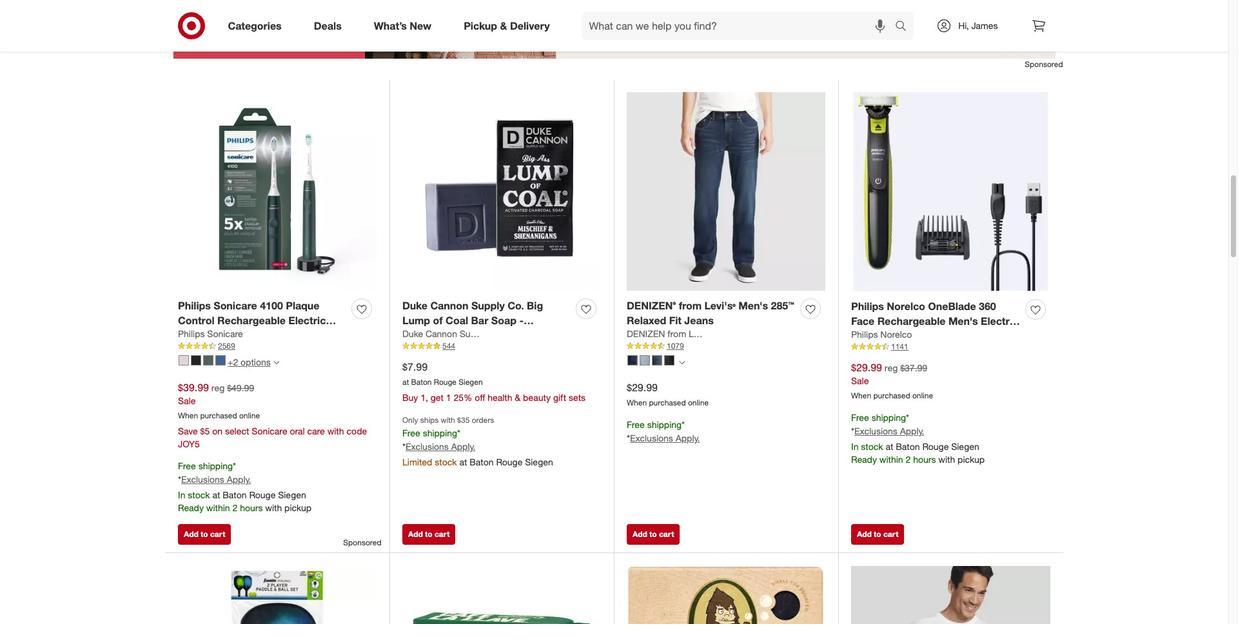 Task type: describe. For each thing, give the bounding box(es) containing it.
co. for duke cannon supply co.
[[490, 328, 504, 339]]

electric inside philips sonicare 4100 plaque control rechargeable electric toothbrush
[[288, 314, 326, 327]]

denizen®
[[627, 299, 676, 312]]

duke for duke cannon supply co.
[[402, 328, 423, 339]]

denizen® from levi's® men's 285™ relaxed fit jeans link
[[627, 298, 795, 328]]

care
[[307, 426, 325, 437]]

men's inside denizen® from levi's® men's 285™ relaxed fit jeans
[[739, 299, 768, 312]]

free shipping * * exclusions apply.
[[627, 419, 700, 444]]

2569 link
[[178, 341, 377, 352]]

denim blue image
[[640, 355, 650, 366]]

1079 link
[[627, 341, 825, 352]]

apply. down select
[[227, 474, 251, 485]]

with inside only ships with $35 orders free shipping * * exclusions apply. limited stock at  baton rouge siegen
[[441, 415, 455, 425]]

categories
[[228, 19, 282, 32]]

exclusions apply. button down joy5
[[181, 473, 251, 486]]

duke cannon supply co. link
[[402, 328, 504, 341]]

4 cart from the left
[[883, 530, 898, 539]]

shaver
[[851, 329, 885, 342]]

what's new
[[374, 19, 431, 32]]

$49.99
[[227, 382, 254, 393]]

1141
[[891, 342, 908, 352]]

add to cart button for $29.99
[[627, 525, 680, 545]]

sonicare for philips sonicare
[[207, 328, 243, 339]]

duke cannon supply co.
[[402, 328, 504, 339]]

philips for philips norelco
[[851, 329, 878, 340]]

rechargeable for norelco
[[877, 314, 946, 327]]

co. for duke cannon supply co. big lump of coal bar soap - bergamot scent - 10oz
[[508, 299, 524, 312]]

10oz
[[492, 328, 515, 341]]

- inside philips norelco oneblade 360 face rechargeable men's electric shaver and trimmer - qp2724/70
[[952, 329, 956, 342]]

0 horizontal spatial -
[[485, 328, 489, 341]]

philips for philips sonicare
[[178, 328, 205, 339]]

apply. down the '$29.99 reg $37.99 sale when purchased online'
[[900, 426, 924, 437]]

when inside $29.99 when purchased online
[[627, 398, 647, 408]]

marine image
[[652, 355, 662, 366]]

philips norelco link
[[851, 328, 912, 341]]

online inside $29.99 when purchased online
[[688, 398, 709, 408]]

shipping inside free shipping * * exclusions apply.
[[647, 419, 682, 430]]

4 add to cart button from the left
[[851, 525, 904, 545]]

from for denizen
[[668, 328, 686, 339]]

when for $39.99
[[178, 411, 198, 421]]

cart for $39.99
[[210, 530, 225, 539]]

shipping down joy5
[[198, 460, 233, 471]]

$29.99 for reg
[[851, 361, 882, 374]]

oral
[[290, 426, 305, 437]]

25%
[[454, 392, 472, 403]]

285™
[[771, 299, 794, 312]]

deals link
[[303, 12, 358, 40]]

save
[[178, 426, 198, 437]]

add to cart button for $7.99
[[402, 525, 455, 545]]

philips norelco
[[851, 329, 912, 340]]

cart for $29.99
[[659, 530, 674, 539]]

beauty
[[523, 392, 551, 403]]

exclusions inside only ships with $35 orders free shipping * * exclusions apply. limited stock at  baton rouge siegen
[[406, 441, 449, 452]]

duke cannon supply co. big lump of coal bar soap - bergamot scent - 10oz
[[402, 299, 543, 341]]

4 add to cart from the left
[[857, 530, 898, 539]]

only ships with $35 orders free shipping * * exclusions apply. limited stock at  baton rouge siegen
[[402, 415, 553, 468]]

$29.99 for when
[[627, 381, 658, 394]]

to for $29.99
[[649, 530, 657, 539]]

with inside $39.99 reg $49.99 sale when purchased online save $5 on select sonicare oral care with code joy5
[[327, 426, 344, 437]]

purchased for $39.99
[[200, 411, 237, 421]]

what's
[[374, 19, 407, 32]]

only
[[402, 415, 418, 425]]

baton inside $7.99 at baton rouge siegen buy 1, get 1 25% off health & beauty gift sets
[[411, 377, 432, 387]]

What can we help you find? suggestions appear below search field
[[581, 12, 898, 40]]

men's inside philips norelco oneblade 360 face rechargeable men's electric shaver and trimmer - qp2724/70
[[948, 314, 978, 327]]

jeans
[[684, 314, 714, 327]]

siegen inside $7.99 at baton rouge siegen buy 1, get 1 25% off health & beauty gift sets
[[459, 377, 483, 387]]

add for $29.99
[[633, 530, 647, 539]]

james
[[971, 20, 998, 31]]

ships
[[420, 415, 439, 425]]

stock inside only ships with $35 orders free shipping * * exclusions apply. limited stock at  baton rouge siegen
[[435, 457, 457, 468]]

pickup & delivery
[[464, 19, 550, 32]]

online for $39.99
[[239, 411, 260, 421]]

exclusions apply. button down the '$29.99 reg $37.99 sale when purchased online'
[[854, 425, 924, 438]]

duke cannon supply co. big lump of coal bar soap - bergamot scent - 10oz link
[[402, 298, 571, 341]]

denizen® from levi's® men's 285™ relaxed fit jeans
[[627, 299, 794, 327]]

new
[[410, 19, 431, 32]]

rouge inside only ships with $35 orders free shipping * * exclusions apply. limited stock at  baton rouge siegen
[[496, 457, 523, 468]]

$29.99 when purchased online
[[627, 381, 709, 408]]

and
[[888, 329, 906, 342]]

sonicare inside $39.99 reg $49.99 sale when purchased online save $5 on select sonicare oral care with code joy5
[[252, 426, 287, 437]]

shipping down the '$29.99 reg $37.99 sale when purchased online'
[[872, 412, 906, 423]]

sonicare for philips sonicare 4100 plaque control rechargeable electric toothbrush
[[214, 299, 257, 312]]

reg for $29.99
[[885, 362, 898, 373]]

search
[[889, 20, 920, 33]]

sugar rose image
[[179, 355, 189, 366]]

baton inside only ships with $35 orders free shipping * * exclusions apply. limited stock at  baton rouge siegen
[[470, 457, 494, 468]]

cart for $7.99
[[435, 530, 450, 539]]

face
[[851, 314, 874, 327]]

add to cart for $29.99
[[633, 530, 674, 539]]

health
[[488, 392, 512, 403]]

0 horizontal spatial sponsored
[[343, 538, 381, 548]]

philips sonicare 4100 plaque control rechargeable electric toothbrush
[[178, 299, 326, 341]]

supply for duke cannon supply co.
[[460, 328, 488, 339]]

hi, james
[[958, 20, 998, 31]]

$39.99
[[178, 381, 209, 394]]

pickup & delivery link
[[453, 12, 566, 40]]

+2
[[228, 356, 238, 367]]

$7.99 at baton rouge siegen buy 1, get 1 25% off health & beauty gift sets
[[402, 360, 586, 403]]

bergamot
[[402, 328, 451, 341]]

purchased inside $29.99 when purchased online
[[649, 398, 686, 408]]

ready for exclusions apply. button below joy5
[[178, 502, 204, 513]]

categories link
[[217, 12, 298, 40]]

buy
[[402, 392, 418, 403]]

off
[[475, 392, 485, 403]]

advertisement region
[[165, 0, 1063, 58]]

philips sonicare 4100 plaque control rechargeable electric toothbrush link
[[178, 298, 346, 341]]

reg for $39.99
[[211, 382, 225, 393]]

all colors + 2 more colors image
[[273, 360, 279, 366]]

1
[[446, 392, 451, 403]]

deals
[[314, 19, 342, 32]]

plaque
[[286, 299, 319, 312]]

to for $39.99
[[201, 530, 208, 539]]

at inside only ships with $35 orders free shipping * * exclusions apply. limited stock at  baton rouge siegen
[[459, 457, 467, 468]]

to for $7.99
[[425, 530, 432, 539]]

1 horizontal spatial -
[[519, 314, 524, 327]]

hours for exclusions apply. button below joy5
[[240, 502, 263, 513]]

black image
[[191, 355, 201, 366]]

limited
[[402, 457, 432, 468]]

fit
[[669, 314, 682, 327]]

control
[[178, 314, 214, 327]]

select
[[225, 426, 249, 437]]

search button
[[889, 12, 920, 43]]

sale for $39.99
[[178, 395, 196, 406]]

& inside $7.99 at baton rouge siegen buy 1, get 1 25% off health & beauty gift sets
[[515, 392, 520, 403]]

free shipping * * exclusions apply. in stock at  baton rouge siegen ready within 2 hours with pickup for exclusions apply. button below joy5
[[178, 460, 311, 513]]

add for $7.99
[[408, 530, 423, 539]]

free inside free shipping * * exclusions apply.
[[627, 419, 645, 430]]

4 to from the left
[[874, 530, 881, 539]]

purchased for $29.99
[[873, 391, 910, 401]]

pickup
[[464, 19, 497, 32]]

trimmer
[[909, 329, 949, 342]]

of
[[433, 314, 443, 327]]

relaxed
[[627, 314, 666, 327]]

4 add from the left
[[857, 530, 872, 539]]

hours for exclusions apply. button underneath the '$29.99 reg $37.99 sale when purchased online'
[[913, 454, 936, 465]]



Task type: vqa. For each thing, say whether or not it's contained in the screenshot.
Free shipping * * Exclusions Apply.
yes



Task type: locate. For each thing, give the bounding box(es) containing it.
philips sonicare
[[178, 328, 243, 339]]

free shipping * * exclusions apply. in stock at  baton rouge siegen ready within 2 hours with pickup for exclusions apply. button underneath the '$29.99 reg $37.99 sale when purchased online'
[[851, 412, 985, 465]]

all colors element
[[679, 358, 685, 366]]

2 horizontal spatial purchased
[[873, 391, 910, 401]]

in for exclusions apply. button below joy5
[[178, 489, 185, 500]]

exclusions down $29.99 when purchased online
[[630, 433, 673, 444]]

1 horizontal spatial pickup
[[958, 454, 985, 465]]

1 horizontal spatial within
[[879, 454, 903, 465]]

add to cart for $39.99
[[184, 530, 225, 539]]

0 vertical spatial pickup
[[958, 454, 985, 465]]

azure blue image
[[215, 355, 226, 366]]

0 horizontal spatial within
[[206, 502, 230, 513]]

rechargeable for sonicare
[[217, 314, 286, 327]]

0 vertical spatial sponsored
[[1025, 59, 1063, 69]]

2 duke from the top
[[402, 328, 423, 339]]

1 add to cart button from the left
[[178, 525, 231, 545]]

2 vertical spatial sonicare
[[252, 426, 287, 437]]

0 vertical spatial sonicare
[[214, 299, 257, 312]]

reg inside the '$29.99 reg $37.99 sale when purchased online'
[[885, 362, 898, 373]]

levi's®
[[704, 299, 736, 312]]

sonicare inside philips sonicare 4100 plaque control rechargeable electric toothbrush
[[214, 299, 257, 312]]

denizen
[[627, 328, 665, 339]]

code
[[347, 426, 367, 437]]

when down shaver
[[851, 391, 871, 401]]

sale inside the '$29.99 reg $37.99 sale when purchased online'
[[851, 375, 869, 386]]

0 horizontal spatial $29.99
[[627, 381, 658, 394]]

exclusions down joy5
[[181, 474, 224, 485]]

on
[[212, 426, 222, 437]]

reg down "1141"
[[885, 362, 898, 373]]

1 horizontal spatial men's
[[948, 314, 978, 327]]

philips
[[178, 299, 211, 312], [851, 300, 884, 313], [178, 328, 205, 339], [851, 329, 878, 340]]

sonicare left oral
[[252, 426, 287, 437]]

cannon for duke cannon supply co. big lump of coal bar soap - bergamot scent - 10oz
[[430, 299, 468, 312]]

qp2724/70
[[959, 329, 1012, 342]]

norelco for philips norelco
[[880, 329, 912, 340]]

philips for philips norelco oneblade 360 face rechargeable men's electric shaver and trimmer - qp2724/70
[[851, 300, 884, 313]]

1 horizontal spatial sale
[[851, 375, 869, 386]]

duke inside "link"
[[402, 328, 423, 339]]

1 horizontal spatial $29.99
[[851, 361, 882, 374]]

1 horizontal spatial 2
[[906, 454, 911, 465]]

from up the 1079
[[668, 328, 686, 339]]

1 add from the left
[[184, 530, 198, 539]]

co. inside "link"
[[490, 328, 504, 339]]

exclusions inside free shipping * * exclusions apply.
[[630, 433, 673, 444]]

norelco for philips norelco oneblade 360 face rechargeable men's electric shaver and trimmer - qp2724/70
[[887, 300, 925, 313]]

0 vertical spatial sale
[[851, 375, 869, 386]]

0 horizontal spatial when
[[178, 411, 198, 421]]

from
[[679, 299, 702, 312], [668, 328, 686, 339]]

0 horizontal spatial reg
[[211, 382, 225, 393]]

purchased down $37.99
[[873, 391, 910, 401]]

0 horizontal spatial electric
[[288, 314, 326, 327]]

1 duke from the top
[[402, 299, 427, 312]]

0 horizontal spatial &
[[500, 19, 507, 32]]

360
[[979, 300, 996, 313]]

sonicare up 2569
[[207, 328, 243, 339]]

0 vertical spatial supply
[[471, 299, 505, 312]]

all colors image
[[679, 360, 685, 366]]

supply
[[471, 299, 505, 312], [460, 328, 488, 339]]

when up save
[[178, 411, 198, 421]]

norelco inside philips norelco oneblade 360 face rechargeable men's electric shaver and trimmer - qp2724/70
[[887, 300, 925, 313]]

shipping
[[872, 412, 906, 423], [647, 419, 682, 430], [423, 428, 457, 439], [198, 460, 233, 471]]

shipping down ships
[[423, 428, 457, 439]]

rechargeable inside philips norelco oneblade 360 face rechargeable men's electric shaver and trimmer - qp2724/70
[[877, 314, 946, 327]]

exclusions apply. button up limited
[[406, 440, 475, 453]]

philips up the control on the bottom left of page
[[178, 299, 211, 312]]

co. up soap
[[508, 299, 524, 312]]

0 vertical spatial in
[[851, 441, 858, 452]]

franklin sports 2-player wood journey paddle/ball set in poly bag image
[[178, 566, 377, 624], [178, 566, 377, 624]]

free down the '$29.99 reg $37.99 sale when purchased online'
[[851, 412, 869, 423]]

1 vertical spatial men's
[[948, 314, 978, 327]]

denizen from levi's link
[[627, 328, 712, 341]]

all colors + 2 more colors element
[[273, 358, 279, 366]]

0 horizontal spatial ready
[[178, 502, 204, 513]]

0 horizontal spatial 2
[[232, 502, 237, 513]]

0 vertical spatial within
[[879, 454, 903, 465]]

when inside the '$29.99 reg $37.99 sale when purchased online'
[[851, 391, 871, 401]]

apply. inside free shipping * * exclusions apply.
[[676, 433, 700, 444]]

free down $29.99 when purchased online
[[627, 419, 645, 430]]

online inside the '$29.99 reg $37.99 sale when purchased online'
[[912, 391, 933, 401]]

at inside $7.99 at baton rouge siegen buy 1, get 1 25% off health & beauty gift sets
[[402, 377, 409, 387]]

0 vertical spatial 2
[[906, 454, 911, 465]]

philips inside 'link'
[[851, 329, 878, 340]]

cannon down of
[[426, 328, 457, 339]]

free shipping * * exclusions apply. in stock at  baton rouge siegen ready within 2 hours with pickup down the '$29.99 reg $37.99 sale when purchased online'
[[851, 412, 985, 465]]

ready for exclusions apply. button underneath the '$29.99 reg $37.99 sale when purchased online'
[[851, 454, 877, 465]]

siegen inside only ships with $35 orders free shipping * * exclusions apply. limited stock at  baton rouge siegen
[[525, 457, 553, 468]]

3 add to cart button from the left
[[627, 525, 680, 545]]

philips inside philips sonicare 4100 plaque control rechargeable electric toothbrush
[[178, 299, 211, 312]]

orders
[[472, 415, 494, 425]]

1 vertical spatial sonicare
[[207, 328, 243, 339]]

reg
[[885, 362, 898, 373], [211, 382, 225, 393]]

1 vertical spatial cannon
[[426, 328, 457, 339]]

online down $37.99
[[912, 391, 933, 401]]

2 horizontal spatial when
[[851, 391, 871, 401]]

co. inside duke cannon supply co. big lump of coal bar soap - bergamot scent - 10oz
[[508, 299, 524, 312]]

1 vertical spatial ready
[[178, 502, 204, 513]]

1 vertical spatial stock
[[435, 457, 457, 468]]

0 horizontal spatial rechargeable
[[217, 314, 286, 327]]

sponsored
[[1025, 59, 1063, 69], [343, 538, 381, 548]]

sale for $29.99
[[851, 375, 869, 386]]

$7.99
[[402, 360, 428, 373]]

$29.99
[[851, 361, 882, 374], [627, 381, 658, 394]]

1 vertical spatial hours
[[240, 502, 263, 513]]

stock for exclusions apply. button underneath the '$29.99 reg $37.99 sale when purchased online'
[[861, 441, 883, 452]]

sets
[[569, 392, 586, 403]]

supply up the bar
[[471, 299, 505, 312]]

siegen
[[459, 377, 483, 387], [951, 441, 979, 452], [525, 457, 553, 468], [278, 489, 306, 500]]

2 horizontal spatial -
[[952, 329, 956, 342]]

philips sonicare link
[[178, 328, 243, 341]]

duke cannon supply co. big lump of coal bar soap - bergamot scent - 10oz image
[[402, 92, 601, 291], [402, 92, 601, 291]]

2 add to cart from the left
[[408, 530, 450, 539]]

at
[[402, 377, 409, 387], [886, 441, 893, 452], [459, 457, 467, 468], [212, 489, 220, 500]]

apply. inside only ships with $35 orders free shipping * * exclusions apply. limited stock at  baton rouge siegen
[[451, 441, 475, 452]]

sale inside $39.99 reg $49.99 sale when purchased online save $5 on select sonicare oral care with code joy5
[[178, 395, 196, 406]]

0 horizontal spatial co.
[[490, 328, 504, 339]]

exclusions apply. button down $29.99 when purchased online
[[630, 432, 700, 445]]

- right soap
[[519, 314, 524, 327]]

purchased up on
[[200, 411, 237, 421]]

2 cart from the left
[[435, 530, 450, 539]]

when
[[851, 391, 871, 401], [627, 398, 647, 408], [178, 411, 198, 421]]

0 horizontal spatial in
[[178, 489, 185, 500]]

oneblade
[[928, 300, 976, 313]]

free shipping * * exclusions apply. in stock at  baton rouge siegen ready within 2 hours with pickup down select
[[178, 460, 311, 513]]

rechargeable down 4100
[[217, 314, 286, 327]]

lump
[[402, 314, 430, 327]]

1 vertical spatial duke
[[402, 328, 423, 339]]

2 add from the left
[[408, 530, 423, 539]]

purchased inside the '$29.99 reg $37.99 sale when purchased online'
[[873, 391, 910, 401]]

sale down shaver
[[851, 375, 869, 386]]

1 horizontal spatial reg
[[885, 362, 898, 373]]

reg left $49.99 at the left bottom of the page
[[211, 382, 225, 393]]

1 horizontal spatial hours
[[913, 454, 936, 465]]

shipping down $29.99 when purchased online
[[647, 419, 682, 430]]

2 add to cart button from the left
[[402, 525, 455, 545]]

philips for philips sonicare 4100 plaque control rechargeable electric toothbrush
[[178, 299, 211, 312]]

supply down the bar
[[460, 328, 488, 339]]

men's left 285™
[[739, 299, 768, 312]]

duke inside duke cannon supply co. big lump of coal bar soap - bergamot scent - 10oz
[[402, 299, 427, 312]]

0 horizontal spatial purchased
[[200, 411, 237, 421]]

duke down lump
[[402, 328, 423, 339]]

exclusions up limited
[[406, 441, 449, 452]]

1079
[[667, 341, 684, 351]]

duke for duke cannon supply co. big lump of coal bar soap - bergamot scent - 10oz
[[402, 299, 427, 312]]

philips up face
[[851, 300, 884, 313]]

purchased inside $39.99 reg $49.99 sale when purchased online save $5 on select sonicare oral care with code joy5
[[200, 411, 237, 421]]

rechargeable up the and
[[877, 314, 946, 327]]

denizen® from levi's® men's 285™ relaxed fit jeans image
[[627, 92, 825, 291], [627, 92, 825, 291]]

1 horizontal spatial &
[[515, 392, 520, 403]]

denizen from levi's
[[627, 328, 712, 339]]

rouge inside $7.99 at baton rouge siegen buy 1, get 1 25% off health & beauty gift sets
[[434, 377, 456, 387]]

add to cart button for $39.99
[[178, 525, 231, 545]]

0 horizontal spatial stock
[[188, 489, 210, 500]]

544 link
[[402, 341, 601, 352]]

2 horizontal spatial online
[[912, 391, 933, 401]]

$29.99 inside $29.99 when purchased online
[[627, 381, 658, 394]]

joy5
[[178, 439, 200, 450]]

$35
[[457, 415, 470, 425]]

baton
[[411, 377, 432, 387], [896, 441, 920, 452], [470, 457, 494, 468], [223, 489, 247, 500]]

philips norelco oneblade 360 face rechargeable men's electric shaver and trimmer - qp2724/70 link
[[851, 299, 1020, 342]]

cannon for duke cannon supply co.
[[426, 328, 457, 339]]

when inside $39.99 reg $49.99 sale when purchased online save $5 on select sonicare oral care with code joy5
[[178, 411, 198, 421]]

philips norelco oneblade 360 face rechargeable men's electric shaver and trimmer - qp2724/70
[[851, 300, 1018, 342]]

$37.99
[[900, 362, 927, 373]]

+2 options
[[228, 356, 271, 367]]

from up 'jeans'
[[679, 299, 702, 312]]

$29.99 reg $37.99 sale when purchased online
[[851, 361, 933, 401]]

cannon up coal
[[430, 299, 468, 312]]

0 vertical spatial norelco
[[887, 300, 925, 313]]

philips norelco oneblade 360 face rechargeable men's electric shaver and trimmer - qp2724/70 image
[[851, 92, 1050, 292], [851, 92, 1050, 292]]

purchased up free shipping * * exclusions apply. at bottom
[[649, 398, 686, 408]]

1 vertical spatial in
[[178, 489, 185, 500]]

0 vertical spatial co.
[[508, 299, 524, 312]]

3 add from the left
[[633, 530, 647, 539]]

gift
[[553, 392, 566, 403]]

*
[[906, 412, 909, 423], [682, 419, 685, 430], [851, 426, 854, 437], [457, 428, 460, 439], [627, 433, 630, 444], [402, 441, 406, 452], [233, 460, 236, 471], [178, 474, 181, 485]]

shipping inside only ships with $35 orders free shipping * * exclusions apply. limited stock at  baton rouge siegen
[[423, 428, 457, 439]]

purchased
[[873, 391, 910, 401], [649, 398, 686, 408], [200, 411, 237, 421]]

online inside $39.99 reg $49.99 sale when purchased online save $5 on select sonicare oral care with code joy5
[[239, 411, 260, 421]]

0 horizontal spatial men's
[[739, 299, 768, 312]]

apply. down $29.99 when purchased online
[[676, 433, 700, 444]]

sale
[[851, 375, 869, 386], [178, 395, 196, 406]]

dr. squatch men's all natural bar soap - pine tar - 5oz image
[[627, 566, 825, 624], [627, 566, 825, 624]]

forest green image
[[203, 355, 213, 366]]

options
[[241, 356, 271, 367]]

electric inside philips norelco oneblade 360 face rechargeable men's electric shaver and trimmer - qp2724/70
[[981, 314, 1018, 327]]

norelco up "1141"
[[880, 329, 912, 340]]

0 vertical spatial duke
[[402, 299, 427, 312]]

1 vertical spatial sponsored
[[343, 538, 381, 548]]

2
[[906, 454, 911, 465], [232, 502, 237, 513]]

cannon inside "link"
[[426, 328, 457, 339]]

free down only
[[402, 428, 420, 439]]

what's new link
[[363, 12, 448, 40]]

1 vertical spatial sale
[[178, 395, 196, 406]]

2 to from the left
[[425, 530, 432, 539]]

electric down plaque
[[288, 314, 326, 327]]

1 horizontal spatial online
[[688, 398, 709, 408]]

-
[[519, 314, 524, 327], [485, 328, 489, 341], [952, 329, 956, 342]]

online up free shipping * * exclusions apply. at bottom
[[688, 398, 709, 408]]

jockey generation™ men's stay new cotton 3pk crew neck short sleeve t-shirt image
[[851, 566, 1050, 624], [851, 566, 1050, 624]]

0 vertical spatial cannon
[[430, 299, 468, 312]]

0 vertical spatial reg
[[885, 362, 898, 373]]

2 vertical spatial stock
[[188, 489, 210, 500]]

with
[[441, 415, 455, 425], [327, 426, 344, 437], [938, 454, 955, 465], [265, 502, 282, 513]]

1 vertical spatial $29.99
[[627, 381, 658, 394]]

free inside only ships with $35 orders free shipping * * exclusions apply. limited stock at  baton rouge siegen
[[402, 428, 420, 439]]

exclusions down the '$29.99 reg $37.99 sale when purchased online'
[[854, 426, 897, 437]]

1 horizontal spatial free shipping * * exclusions apply. in stock at  baton rouge siegen ready within 2 hours with pickup
[[851, 412, 985, 465]]

3 to from the left
[[649, 530, 657, 539]]

reg inside $39.99 reg $49.99 sale when purchased online save $5 on select sonicare oral care with code joy5
[[211, 382, 225, 393]]

cart
[[210, 530, 225, 539], [435, 530, 450, 539], [659, 530, 674, 539], [883, 530, 898, 539]]

electric down 360
[[981, 314, 1018, 327]]

big
[[527, 299, 543, 312]]

free
[[851, 412, 869, 423], [627, 419, 645, 430], [402, 428, 420, 439], [178, 460, 196, 471]]

$29.99 inside the '$29.99 reg $37.99 sale when purchased online'
[[851, 361, 882, 374]]

apply. down the "$35"
[[451, 441, 475, 452]]

rechargeable
[[217, 314, 286, 327], [877, 314, 946, 327]]

toothbrush
[[178, 328, 233, 341]]

within for exclusions apply. button underneath the '$29.99 reg $37.99 sale when purchased online'
[[879, 454, 903, 465]]

online
[[912, 391, 933, 401], [688, 398, 709, 408], [239, 411, 260, 421]]

1 horizontal spatial when
[[627, 398, 647, 408]]

norelco up the and
[[887, 300, 925, 313]]

pickup for exclusions apply. button underneath the '$29.99 reg $37.99 sale when purchased online'
[[958, 454, 985, 465]]

0 horizontal spatial sale
[[178, 395, 196, 406]]

bar
[[471, 314, 488, 327]]

philips down face
[[851, 329, 878, 340]]

philips inside philips norelco oneblade 360 face rechargeable men's electric shaver and trimmer - qp2724/70
[[851, 300, 884, 313]]

1 vertical spatial from
[[668, 328, 686, 339]]

4100
[[260, 299, 283, 312]]

1 vertical spatial norelco
[[880, 329, 912, 340]]

apply.
[[900, 426, 924, 437], [676, 433, 700, 444], [451, 441, 475, 452], [227, 474, 251, 485]]

supply inside duke cannon supply co. big lump of coal bar soap - bergamot scent - 10oz
[[471, 299, 505, 312]]

$39.99 reg $49.99 sale when purchased online save $5 on select sonicare oral care with code joy5
[[178, 381, 367, 450]]

from inside denizen® from levi's® men's 285™ relaxed fit jeans
[[679, 299, 702, 312]]

blue tint image
[[627, 355, 638, 366]]

1 vertical spatial &
[[515, 392, 520, 403]]

3 add to cart from the left
[[633, 530, 674, 539]]

1 vertical spatial pickup
[[284, 502, 311, 513]]

co. up 544 link
[[490, 328, 504, 339]]

2 horizontal spatial stock
[[861, 441, 883, 452]]

when up free shipping * * exclusions apply. at bottom
[[627, 398, 647, 408]]

from for denizen®
[[679, 299, 702, 312]]

scent
[[454, 328, 482, 341]]

1 vertical spatial supply
[[460, 328, 488, 339]]

1141 link
[[851, 341, 1050, 353]]

1 to from the left
[[201, 530, 208, 539]]

sonicare left 4100
[[214, 299, 257, 312]]

within for exclusions apply. button below joy5
[[206, 502, 230, 513]]

1 vertical spatial reg
[[211, 382, 225, 393]]

1 cart from the left
[[210, 530, 225, 539]]

0 vertical spatial from
[[679, 299, 702, 312]]

1 vertical spatial within
[[206, 502, 230, 513]]

coal
[[446, 314, 468, 327]]

free down joy5
[[178, 460, 196, 471]]

1 horizontal spatial purchased
[[649, 398, 686, 408]]

& right health
[[515, 392, 520, 403]]

supply inside "link"
[[460, 328, 488, 339]]

1 horizontal spatial rechargeable
[[877, 314, 946, 327]]

& right the pickup
[[500, 19, 507, 32]]

cafe la llave espresso 100% pure dark roast ground coffee - 10oz image
[[402, 566, 601, 624], [402, 566, 601, 624]]

add to cart for $7.99
[[408, 530, 450, 539]]

levi's
[[689, 328, 712, 339]]

- left 10oz
[[485, 328, 489, 341]]

raven image
[[664, 355, 674, 366]]

1 horizontal spatial co.
[[508, 299, 524, 312]]

0 vertical spatial stock
[[861, 441, 883, 452]]

1 vertical spatial co.
[[490, 328, 504, 339]]

online up select
[[239, 411, 260, 421]]

duke up lump
[[402, 299, 427, 312]]

philips down the control on the bottom left of page
[[178, 328, 205, 339]]

duke
[[402, 299, 427, 312], [402, 328, 423, 339]]

men's down oneblade
[[948, 314, 978, 327]]

add for $39.99
[[184, 530, 198, 539]]

rechargeable inside philips sonicare 4100 plaque control rechargeable electric toothbrush
[[217, 314, 286, 327]]

0 vertical spatial men's
[[739, 299, 768, 312]]

2569
[[218, 341, 235, 351]]

1 horizontal spatial in
[[851, 441, 858, 452]]

1 add to cart from the left
[[184, 530, 225, 539]]

544
[[442, 341, 455, 351]]

0 horizontal spatial hours
[[240, 502, 263, 513]]

+2 options button
[[173, 352, 285, 372]]

hi,
[[958, 20, 969, 31]]

0 vertical spatial hours
[[913, 454, 936, 465]]

in for exclusions apply. button underneath the '$29.99 reg $37.99 sale when purchased online'
[[851, 441, 858, 452]]

stock for exclusions apply. button below joy5
[[188, 489, 210, 500]]

supply for duke cannon supply co. big lump of coal bar soap - bergamot scent - 10oz
[[471, 299, 505, 312]]

0 horizontal spatial pickup
[[284, 502, 311, 513]]

1 horizontal spatial ready
[[851, 454, 877, 465]]

in
[[851, 441, 858, 452], [178, 489, 185, 500]]

1 horizontal spatial electric
[[981, 314, 1018, 327]]

delivery
[[510, 19, 550, 32]]

0 vertical spatial $29.99
[[851, 361, 882, 374]]

- right trimmer
[[952, 329, 956, 342]]

soap
[[491, 314, 516, 327]]

1 vertical spatial 2
[[232, 502, 237, 513]]

cannon inside duke cannon supply co. big lump of coal bar soap - bergamot scent - 10oz
[[430, 299, 468, 312]]

$29.99 down shaver
[[851, 361, 882, 374]]

0 vertical spatial &
[[500, 19, 507, 32]]

to
[[201, 530, 208, 539], [425, 530, 432, 539], [649, 530, 657, 539], [874, 530, 881, 539]]

norelco inside philips norelco 'link'
[[880, 329, 912, 340]]

0 vertical spatial ready
[[851, 454, 877, 465]]

0 horizontal spatial free shipping * * exclusions apply. in stock at  baton rouge siegen ready within 2 hours with pickup
[[178, 460, 311, 513]]

$5
[[200, 426, 210, 437]]

1 horizontal spatial stock
[[435, 457, 457, 468]]

sale down $39.99
[[178, 395, 196, 406]]

$29.99 down denim blue icon
[[627, 381, 658, 394]]

online for $29.99
[[912, 391, 933, 401]]

3 cart from the left
[[659, 530, 674, 539]]

1 horizontal spatial sponsored
[[1025, 59, 1063, 69]]

philips sonicare 4100 plaque control rechargeable electric toothbrush image
[[178, 92, 377, 291], [178, 92, 377, 291]]

pickup for exclusions apply. button below joy5
[[284, 502, 311, 513]]

0 horizontal spatial online
[[239, 411, 260, 421]]

when for $29.99
[[851, 391, 871, 401]]



